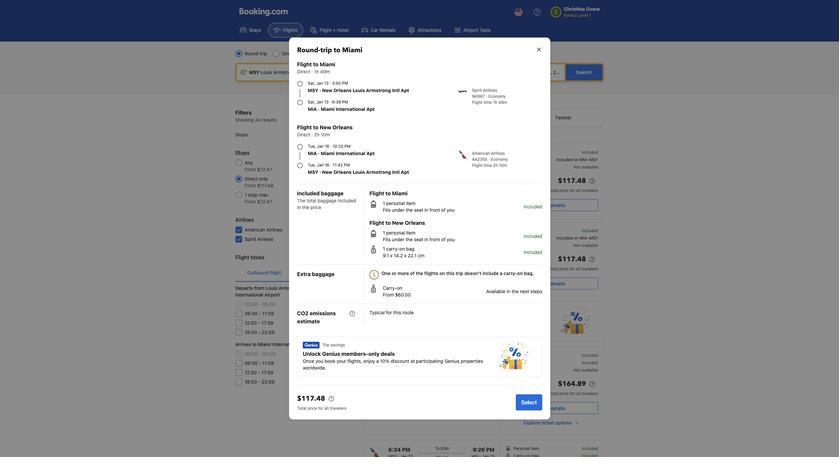Task type: describe. For each thing, give the bounding box(es) containing it.
included carry-on bag
[[514, 228, 598, 241]]

1 horizontal spatial book
[[392, 323, 402, 328]]

1 horizontal spatial savings
[[398, 307, 412, 312]]

the inside included baggage the total baggage included in the price
[[302, 204, 309, 210]]

1 vertical spatial baggage
[[318, 198, 336, 203]]

carry- inside 1 carry-on bag 9.1 x 14.2 x 22.1 cm
[[386, 246, 400, 252]]

6:39 inside sat, jan 13 · 6:39 pm mia · miami international apt
[[332, 100, 341, 105]]

24
[[255, 117, 261, 123]]

item down 10:32 pm mia . jan 16
[[406, 200, 416, 206]]

0 vertical spatial a
[[500, 270, 502, 276]]

multi-city
[[315, 51, 336, 56]]

9:26 pm mia . jan 13
[[472, 354, 495, 366]]

1 horizontal spatial worldwide.
[[370, 329, 393, 335]]

2 horizontal spatial only
[[435, 315, 446, 321]]

tab list containing outbound flight
[[235, 264, 351, 282]]

total for $164.89 region
[[549, 391, 558, 396]]

baggage for included
[[321, 190, 344, 196]]

explore
[[524, 420, 541, 426]]

10:32 for 10:32 pm mia . jan 16
[[389, 181, 403, 187]]

mia inside 9:26 pm mia . jan 13
[[472, 361, 479, 366]]

miami right city
[[342, 46, 362, 55]]

· inside flight to miami direct · 1h 49m
[[311, 69, 313, 74]]

3 available from the top
[[582, 368, 598, 373]]

spirit left 1 carry-on bag 9.1 x 14.2 x 22.1 cm
[[370, 247, 380, 252]]

3 personal from the top
[[514, 446, 530, 451]]

6:34 pm
[[389, 447, 410, 453]]

direct inside flight to miami direct · 1h 49m
[[297, 69, 310, 74]]

options
[[555, 420, 572, 426]]

front for flight to new orleans
[[430, 237, 440, 242]]

05:59 for miami
[[262, 351, 275, 357]]

american airlines for 10:32 pm
[[370, 199, 403, 204]]

00:00 - 05:59 for from
[[245, 301, 275, 307]]

new inside sat, jan 13 · 3:50 pm msy · new orleans louis armstrong intl apt
[[322, 87, 332, 93]]

2 horizontal spatial airport
[[464, 27, 479, 33]]

on inside carry-on from $60.00
[[397, 285, 402, 291]]

1 horizontal spatial enjoy
[[430, 323, 442, 328]]

airport taxis
[[464, 27, 491, 33]]

12:00 for departs
[[245, 320, 257, 326]]

round-
[[297, 46, 320, 55]]

for for $117.48 'region' within the the round-trip to miami dialog
[[318, 406, 323, 411]]

item down flight to new orleans
[[406, 230, 416, 236]]

time for flight to miami
[[484, 100, 492, 105]]

1 personal item fits under the seat in front of you for flight to miami
[[383, 200, 455, 213]]

4
[[348, 329, 351, 335]]

13 inside sat, jan 13 · 3:50 pm msy · new orleans louis armstrong intl apt
[[324, 81, 329, 86]]

1 inside 1 carry-on bag 9.1 x 14.2 x 22.1 cm
[[383, 246, 385, 252]]

pm inside tue, jan 16 · 11:42 pm msy · new orleans louis armstrong intl apt
[[344, 163, 350, 168]]

$72.47 inside any from $72.47
[[257, 167, 272, 172]]

typical for this route
[[369, 310, 414, 315]]

louis inside departs from louis armstrong new orleans international airport
[[266, 285, 278, 291]]

spirit airlines nk867 · economy flight time 1h 49m
[[472, 88, 507, 105]]

flight for flight + hotel
[[320, 27, 332, 33]]

0 vertical spatial this
[[446, 270, 454, 276]]

ticket
[[542, 420, 554, 426]]

your inside the round-trip to miami dialog
[[337, 358, 346, 364]]

0 vertical spatial trip
[[389, 307, 396, 312]]

car
[[371, 27, 378, 33]]

2 vertical spatial a
[[376, 358, 379, 364]]

explore ticket options button
[[506, 417, 598, 429]]

mia down 6:50
[[389, 267, 396, 272]]

carry- inside the included carry-on bag
[[514, 236, 526, 241]]

miami inside flight to miami direct · 1h 49m
[[320, 61, 335, 67]]

apt inside tue, jan 16 · 10:32 pm mia · miami international apt
[[366, 150, 375, 156]]

attractions link
[[403, 23, 447, 38]]

more
[[398, 270, 409, 276]]

one way
[[282, 51, 301, 56]]

american up the times
[[245, 227, 265, 233]]

$72.47 inside 1 stop max from $72.47
[[257, 199, 272, 204]]

flight to miami
[[369, 190, 408, 196]]

way
[[292, 51, 301, 56]]

bag inside 1 carry-on bag 9.1 x 14.2 x 22.1 cm
[[406, 246, 414, 252]]

jan inside sat, jan 13 · 6:39 pm mia · miami international apt
[[316, 100, 323, 105]]

multi-
[[315, 51, 328, 56]]

louis for tue, jan 16 · 11:42 pm msy · new orleans louis armstrong intl apt
[[353, 169, 365, 175]]

0 vertical spatial deals
[[448, 315, 462, 321]]

participating inside the round-trip to miami dialog
[[416, 358, 443, 364]]

1 horizontal spatial 10%
[[447, 323, 456, 328]]

flight inside american airlines aa2355 · economy flight time 2h 10m
[[472, 163, 483, 168]]

06:00 - 11:59 for from
[[245, 311, 274, 316]]

as
[[448, 372, 452, 377]]

reset for reset all
[[332, 110, 345, 115]]

3:50 pm msy . jan 13
[[389, 229, 413, 241]]

spirit airlines image
[[459, 87, 467, 96]]

05:59 for louis
[[262, 301, 275, 307]]

max
[[259, 192, 268, 198]]

12
[[346, 360, 351, 366]]

10% inside the round-trip to miami dialog
[[380, 358, 389, 364]]

fits for miami
[[383, 207, 391, 213]]

pm inside sat, jan 13 · 3:50 pm msy · new orleans louis armstrong intl apt
[[342, 81, 348, 86]]

. for 6:39
[[480, 156, 481, 162]]

stop
[[248, 192, 258, 198]]

mia–msy for included on mia–msy checked bag
[[580, 236, 598, 241]]

car rentals link
[[356, 23, 401, 38]]

mia inside tue, jan 16 · 10:32 pm mia · miami international apt
[[308, 150, 317, 156]]

6:34 for 6:34 pm
[[389, 447, 401, 453]]

0 horizontal spatial this
[[393, 310, 401, 315]]

arrives to miami international airport
[[235, 341, 317, 347]]

international inside departs from louis armstrong new orleans international airport
[[235, 292, 263, 298]]

0 for 12
[[348, 351, 351, 357]]

select
[[521, 399, 537, 405]]

10:32 pm mia . jan 16
[[389, 181, 413, 193]]

intl for sat, jan 13 · 3:50 pm msy · new orleans louis armstrong intl apt
[[392, 87, 400, 93]]

1 down flight to new orleans
[[383, 230, 385, 236]]

430
[[342, 192, 351, 198]]

1 horizontal spatial properties
[[528, 323, 550, 328]]

doesn't
[[465, 270, 481, 276]]

trip for round
[[260, 51, 267, 56]]

0 for 16
[[348, 301, 351, 307]]

city
[[328, 51, 336, 56]]

new inside tue, jan 16 · 11:42 pm msy · new orleans louis armstrong intl apt
[[322, 169, 332, 175]]

1 horizontal spatial unlock
[[370, 315, 388, 321]]

8:00
[[473, 259, 485, 265]]

only inside direct only from $117.48
[[259, 176, 268, 182]]

item down explore in the bottom of the page
[[531, 446, 539, 451]]

$117.48 inside direct only from $117.48
[[257, 183, 274, 188]]

included baggage the total baggage included in the price
[[297, 190, 356, 210]]

available
[[486, 289, 505, 294]]

orleans inside departs from louis armstrong new orleans international airport
[[315, 285, 332, 291]]

intl for tue, jan 16 · 11:42 pm msy · new orleans louis armstrong intl apt
[[392, 169, 400, 175]]

16 inside tue, jan 16 · 10:32 pm mia · miami international apt
[[325, 144, 329, 149]]

from
[[254, 285, 265, 291]]

23:59 for louis
[[262, 329, 275, 335]]

to right multi-
[[334, 46, 340, 55]]

bag inside included on mia–msy checked bag
[[532, 243, 539, 248]]

nk867
[[472, 94, 485, 99]]

outbound
[[247, 270, 269, 275]]

reset button
[[338, 149, 351, 155]]

$60.00
[[395, 292, 411, 298]]

carry-on from $60.00
[[383, 285, 411, 298]]

return
[[308, 270, 323, 275]]

orleans up 3:50 pm msy . jan 13
[[405, 220, 425, 226]]

typical
[[369, 310, 385, 315]]

all inside button
[[346, 110, 351, 115]]

1 stops from the top
[[235, 132, 248, 137]]

18:00 - 23:59 for to
[[245, 379, 275, 385]]

price for $117.48 'region' within the the round-trip to miami dialog
[[307, 406, 317, 411]]

travelers for 6:50 pm $117.48 'region'
[[582, 266, 598, 271]]

any from $72.47
[[245, 160, 272, 172]]

checked bag
[[514, 368, 539, 373]]

one or more of the flights on this trip doesn't include a carry-on bag.
[[381, 270, 534, 276]]

travelers for 10:32 pm $117.48 'region'
[[582, 188, 598, 193]]

the left next
[[512, 289, 519, 294]]

jan inside 6:34 pm msy . jan 13
[[401, 361, 407, 366]]

air
[[441, 372, 447, 377]]

envoy
[[429, 372, 440, 377]]

2h inside american airlines aa2355 · economy flight time 2h 10m
[[493, 163, 498, 168]]

orleans inside flight to new orleans direct · 2h 10m
[[332, 124, 353, 130]]

06:00 for departs
[[245, 311, 258, 316]]

$117.48 region inside the round-trip to miami dialog
[[297, 393, 511, 405]]

co2 emissions estimate
[[297, 310, 336, 324]]

travelers for $117.48 'region' within the the round-trip to miami dialog
[[330, 406, 346, 411]]

2h inside flight to new orleans direct · 2h 10m
[[314, 132, 319, 137]]

extra
[[297, 271, 311, 277]]

deals inside the round-trip to miami dialog
[[381, 351, 395, 357]]

3 view details from the top
[[539, 405, 565, 411]]

1 horizontal spatial once
[[370, 323, 381, 328]]

12:00 - 17:59 for from
[[245, 320, 273, 326]]

1 horizontal spatial trip savings
[[389, 307, 412, 312]]

next
[[520, 289, 529, 294]]

2 personal from the top
[[514, 353, 530, 358]]

trip for round-
[[320, 46, 332, 55]]

52m
[[441, 446, 449, 451]]

armstrong for tue, jan 16 · 11:42 pm msy · new orleans louis armstrong intl apt
[[366, 169, 391, 175]]

2 stops from the top
[[235, 150, 250, 156]]

included inside included on mia–msy checked bag
[[557, 236, 573, 241]]

1 down flight to miami on the left top of the page
[[383, 200, 385, 206]]

8:00 pm
[[473, 259, 495, 265]]

1h inside flight to miami direct · 1h 49m
[[314, 69, 319, 74]]

cm
[[418, 253, 424, 258]]

1 vertical spatial spirit airlines
[[245, 236, 273, 242]]

jan inside tue, jan 16 · 10:32 pm mia · miami international apt
[[317, 144, 324, 149]]

new inside flight to new orleans direct · 2h 10m
[[320, 124, 331, 130]]

flight to new orleans direct · 2h 10m
[[297, 124, 353, 137]]

1h 52m
[[435, 446, 449, 451]]

not for 6:50 pm
[[574, 243, 581, 248]]

american up carry-on from $60.00
[[370, 278, 388, 283]]

in up cm
[[424, 237, 428, 242]]

9:26 for 9:26 pm mia . jan 13
[[473, 354, 485, 360]]

the
[[297, 198, 305, 203]]

00:00 - 05:59 for to
[[245, 351, 275, 357]]

49m inside flight to miami direct · 1h 49m
[[320, 69, 330, 74]]

fits for new
[[383, 237, 391, 242]]

direct inside flight to new orleans direct · 2h 10m
[[297, 132, 310, 137]]

miami up flight to new orleans
[[392, 190, 408, 196]]

or
[[392, 270, 396, 276]]

departs from louis armstrong new orleans international airport
[[235, 285, 332, 298]]

american airlines image
[[459, 150, 467, 158]]

on inside 1 carry-on bag 9.1 x 14.2 x 22.1 cm
[[399, 246, 405, 252]]

orleans inside tue, jan 16 · 11:42 pm msy · new orleans louis armstrong intl apt
[[334, 169, 351, 175]]

american inside american airlines aa2355 · economy flight time 2h 10m
[[472, 151, 490, 156]]

armstrong inside departs from louis armstrong new orleans international airport
[[279, 285, 302, 291]]

3 details from the top
[[551, 405, 565, 411]]

sat, jan 13 · 3:50 pm msy · new orleans louis armstrong intl apt
[[308, 81, 409, 93]]

6:39 pm mia . jan 13
[[472, 150, 495, 163]]

10:32 inside tue, jan 16 · 10:32 pm mia · miami international apt
[[333, 144, 343, 149]]

2h 10m for $164.89
[[435, 383, 448, 388]]

flight to new orleans
[[369, 220, 425, 226]]

1h inside "spirit airlines nk867 · economy flight time 1h 49m"
[[493, 100, 497, 105]]

· inside flight to new orleans direct · 2h 10m
[[311, 132, 313, 137]]

2 horizontal spatial trip
[[456, 270, 463, 276]]

0 vertical spatial unlock genius members-only deals once you book your flights, enjoy a 10% discount at participating genius properties worldwide.
[[370, 315, 550, 335]]

1 horizontal spatial members-
[[408, 315, 435, 321]]

rentals
[[380, 27, 396, 33]]

flight for outbound flight
[[270, 270, 281, 275]]

mia inside 10:32 pm mia . jan 16
[[389, 188, 396, 193]]

spirit up flight times
[[245, 236, 256, 242]]

1 personal item fits under the seat in front of you for flight to new orleans
[[383, 230, 455, 242]]

0 vertical spatial your
[[404, 323, 413, 328]]

$117.48 for $117.48 'region' within the the round-trip to miami dialog
[[297, 394, 325, 403]]

return flight
[[308, 270, 335, 275]]

17:59 for louis
[[262, 320, 273, 326]]

11:59 for miami
[[262, 360, 274, 366]]

pm inside 9:26 pm mia . jan 13
[[486, 354, 495, 360]]

0 vertical spatial economy
[[341, 51, 361, 56]]

mia inside 6:39 pm mia . jan 13
[[472, 158, 479, 163]]

included inside included baggage the total baggage included in the price
[[297, 190, 320, 196]]

price inside included baggage the total baggage included in the price
[[310, 204, 321, 210]]

sat, for mia
[[308, 100, 315, 105]]

available for 6:50 pm
[[582, 243, 598, 248]]

round-trip to miami dialog
[[281, 29, 558, 428]]

$117.48 for 10:32 pm $117.48 'region'
[[558, 176, 586, 185]]

2 vertical spatial of
[[410, 270, 415, 276]]

departs
[[235, 285, 253, 291]]

1 horizontal spatial airport
[[302, 341, 317, 347]]

flight for flight to new orleans
[[369, 220, 384, 226]]

the up 1 carry-on bag 9.1 x 14.2 x 22.1 cm
[[406, 237, 413, 242]]

1 horizontal spatial carry-
[[504, 270, 517, 276]]

to for arrives to miami international airport
[[252, 341, 257, 347]]

select button
[[516, 394, 542, 410]]

16 inside 10:32 pm mia . jan 16
[[407, 188, 412, 193]]

stays
[[249, 27, 261, 33]]

search button
[[566, 64, 603, 80]]

12:00 - 17:59 for to
[[245, 370, 273, 375]]

one for one way
[[282, 51, 291, 56]]

item up included on mia–msy checked bag
[[531, 228, 539, 233]]

3:50 inside sat, jan 13 · 3:50 pm msy · new orleans louis armstrong intl apt
[[332, 81, 341, 86]]

flight for flight to new orleans direct · 2h 10m
[[297, 124, 312, 130]]

to for flight to miami direct · 1h 49m
[[313, 61, 318, 67]]

. for 9:26
[[480, 360, 481, 365]]

6:50 pm
[[389, 259, 410, 265]]

total for 10:32 pm $117.48 'region'
[[549, 188, 558, 193]]

hotel
[[337, 27, 349, 33]]

included
[[338, 198, 356, 203]]

book inside the round-trip to miami dialog
[[325, 358, 335, 364]]

once inside the round-trip to miami dialog
[[303, 358, 314, 364]]

jan inside 6:39 pm mia . jan 13
[[482, 158, 489, 163]]

jan down 8:00 pm
[[482, 267, 489, 272]]

fastest tab list
[[364, 109, 604, 127]]

included on mia–msy
[[557, 157, 598, 162]]

3 not available from the top
[[574, 368, 598, 373]]

$164.89
[[558, 379, 586, 388]]

showing
[[235, 117, 254, 123]]

jan 16 for 8:00
[[482, 267, 495, 272]]

any
[[245, 160, 253, 166]]

only inside the round-trip to miami dialog
[[368, 351, 379, 357]]

american airlines for 6:50 pm
[[370, 278, 403, 283]]

jan down 6:50 pm
[[399, 267, 406, 272]]

msy inside tue, jan 16 · 11:42 pm msy · new orleans louis armstrong intl apt
[[308, 169, 318, 175]]

13 for 6:39 pm
[[490, 158, 495, 163]]

co2
[[297, 310, 308, 316]]

jan inside 9:26 pm mia . jan 13
[[482, 361, 489, 366]]

3 not from the top
[[574, 368, 581, 373]]

return flight button
[[293, 264, 351, 281]]

include
[[483, 270, 499, 276]]

pm inside sat, jan 13 · 6:39 pm mia · miami international apt
[[342, 100, 348, 105]]

apt inside tue, jan 16 · 11:42 pm msy · new orleans louis armstrong intl apt
[[401, 169, 409, 175]]

0 vertical spatial at
[[478, 323, 482, 328]]

available in the next steps
[[486, 289, 542, 294]]

aa2355
[[472, 157, 487, 162]]

at inside the round-trip to miami dialog
[[411, 358, 415, 364]]

international down the "estimate"
[[272, 341, 300, 347]]

not available for 6:50 pm
[[574, 243, 598, 248]]

0 vertical spatial participating
[[483, 323, 510, 328]]

from inside direct only from $117.48
[[245, 183, 256, 188]]

checked inside included on mia–msy checked bag
[[514, 243, 530, 248]]

to for flight to new orleans direct · 2h 10m
[[313, 124, 318, 130]]

6:34 for 6:34 pm msy . jan 13
[[389, 354, 401, 360]]

flight for flight to miami direct · 1h 49m
[[297, 61, 312, 67]]

view for 10:32 pm
[[539, 202, 549, 208]]

pm inside 6:39 pm mia . jan 13
[[486, 150, 495, 156]]

flights
[[283, 27, 298, 33]]

in up flight to new orleans
[[424, 207, 428, 213]]

route
[[402, 310, 414, 315]]

miami inside sat, jan 13 · 6:39 pm mia · miami international apt
[[321, 106, 335, 112]]

personal for new
[[386, 230, 405, 236]]

3 view details button from the top
[[506, 402, 598, 414]]

bag.
[[524, 270, 534, 276]]

11:42 for $164.89
[[471, 384, 485, 390]]

price for $164.89 region
[[559, 391, 569, 396]]



Task type: locate. For each thing, give the bounding box(es) containing it.
1 vertical spatial 06:00
[[245, 360, 258, 366]]

car rentals
[[371, 27, 396, 33]]

. up eagle
[[480, 360, 481, 365]]

taxis
[[480, 27, 491, 33]]

1 up the 9.1
[[383, 246, 385, 252]]

tue, jan 16 · 11:42 pm msy · new orleans louis armstrong intl apt
[[308, 163, 409, 175]]

all for $117.48 'region' within the the round-trip to miami dialog
[[324, 406, 329, 411]]

0 vertical spatial 6:34
[[389, 354, 401, 360]]

msy down "8:00"
[[470, 267, 479, 272]]

time
[[484, 100, 492, 105], [484, 163, 492, 168]]

0 vertical spatial armstrong
[[366, 87, 391, 93]]

2 6:34 from the top
[[389, 447, 401, 453]]

on inside included on mia–msy checked bag
[[574, 236, 579, 241]]

$164.89 region
[[506, 379, 598, 391]]

0 vertical spatial once
[[370, 323, 381, 328]]

1 vertical spatial view details
[[539, 281, 565, 286]]

sat, inside sat, jan 13 · 6:39 pm mia · miami international apt
[[308, 100, 315, 105]]

1 vertical spatial 18:00 - 23:59
[[245, 379, 275, 385]]

9:26 inside 9:26 pm mia . jan 13
[[473, 354, 485, 360]]

1 horizontal spatial discount
[[458, 323, 476, 328]]

2 18:00 from the top
[[245, 379, 257, 385]]

savings
[[398, 307, 412, 312], [331, 342, 345, 347]]

1
[[245, 192, 247, 198], [383, 200, 385, 206], [383, 230, 385, 236], [383, 246, 385, 252]]

9:26 pm
[[473, 447, 495, 453]]

1 05:59 from the top
[[262, 301, 275, 307]]

in right available
[[507, 289, 510, 294]]

sat, down flight to miami direct · 1h 49m
[[308, 81, 315, 86]]

10:32 up flight to miami on the left top of the page
[[389, 181, 403, 187]]

flight for return flight
[[324, 270, 335, 275]]

view details button up the included carry-on bag
[[506, 199, 598, 211]]

flight inside return flight button
[[324, 270, 335, 275]]

18:00 - 23:59 for from
[[245, 329, 275, 335]]

23:59 for miami
[[262, 379, 275, 385]]

one inside the round-trip to miami dialog
[[381, 270, 391, 276]]

reset up the 545
[[338, 149, 351, 155]]

reset for reset
[[338, 149, 351, 155]]

2 tue, from the top
[[308, 163, 316, 168]]

airlines
[[483, 88, 497, 93], [491, 151, 505, 156], [381, 169, 395, 174], [389, 199, 403, 204], [235, 217, 254, 223], [266, 227, 282, 233], [257, 236, 273, 242], [381, 247, 395, 252], [389, 278, 403, 283]]

the down the
[[302, 204, 309, 210]]

2 intl from the top
[[392, 169, 400, 175]]

1 18:00 - 23:59 from the top
[[245, 329, 275, 335]]

2 00:00 - 05:59 from the top
[[245, 351, 275, 357]]

orleans
[[334, 87, 351, 93], [332, 124, 353, 130], [334, 169, 351, 175], [405, 220, 425, 226], [315, 285, 332, 291]]

11:59 for louis
[[262, 311, 274, 316]]

orleans up sat, jan 13 · 6:39 pm mia · miami international apt
[[334, 87, 351, 93]]

jan up flight to new orleans direct · 2h 10m
[[316, 100, 323, 105]]

jan inside 3:50 pm msy . jan 13
[[401, 236, 407, 241]]

0 horizontal spatial unlock
[[303, 351, 321, 357]]

11:42 pm for $117.48
[[471, 181, 495, 187]]

0 vertical spatial 10:32
[[333, 144, 343, 149]]

tue, for msy
[[308, 163, 316, 168]]

seat for flight to new orleans
[[414, 237, 423, 242]]

2 jan 16 from the left
[[482, 267, 495, 272]]

2 sat, from the top
[[308, 100, 315, 105]]

. for 6:34
[[398, 360, 400, 365]]

for for 6:50 pm $117.48 'region'
[[570, 266, 575, 271]]

to down multi-
[[313, 61, 318, 67]]

1 6:34 from the top
[[389, 354, 401, 360]]

on
[[574, 157, 579, 162], [526, 236, 531, 241], [574, 236, 579, 241], [399, 246, 405, 252], [440, 270, 445, 276], [517, 270, 523, 276], [397, 285, 402, 291], [526, 360, 531, 365]]

carry- inside carry-on from $60.00
[[383, 285, 397, 291]]

0 horizontal spatial one
[[282, 51, 291, 56]]

16 inside tue, jan 16 · 11:42 pm msy · new orleans louis armstrong intl apt
[[325, 163, 329, 168]]

1 vertical spatial mia–msy
[[580, 236, 598, 241]]

spirit airlines for 10:32 pm
[[370, 169, 395, 174]]

msy inside 6:34 pm msy . jan 13
[[389, 361, 397, 366]]

one for one or more of the flights on this trip doesn't include a carry-on bag.
[[381, 270, 391, 276]]

american left airlines,
[[370, 372, 388, 377]]

members-
[[408, 315, 435, 321], [341, 351, 368, 357]]

from inside any from $72.47
[[245, 167, 256, 172]]

bag
[[532, 236, 539, 241], [532, 243, 539, 248], [406, 246, 414, 252], [532, 360, 539, 365], [532, 368, 539, 373]]

1 horizontal spatial x
[[404, 253, 407, 258]]

jan down flight to new orleans direct · 2h 10m
[[317, 144, 324, 149]]

to
[[334, 46, 340, 55], [313, 61, 318, 67], [313, 124, 318, 130], [385, 190, 391, 196], [385, 220, 391, 226], [252, 341, 257, 347]]

00:00 for arrives
[[245, 351, 258, 357]]

msy inside 3:50 pm msy . jan 13
[[389, 236, 397, 241]]

pm inside 10:32 pm mia . jan 16
[[405, 181, 413, 187]]

international down sat, jan 13 · 3:50 pm msy · new orleans louis armstrong intl apt
[[336, 106, 365, 112]]

1 vertical spatial trip savings
[[322, 342, 345, 347]]

x
[[390, 253, 393, 258], [404, 253, 407, 258]]

2h 10m
[[435, 180, 448, 185], [435, 383, 448, 388]]

1 12:00 - 17:59 from the top
[[245, 320, 273, 326]]

. inside 10:32 pm mia . jan 16
[[397, 187, 398, 192]]

2 00:00 from the top
[[245, 351, 258, 357]]

0 vertical spatial 1 personal item fits under the seat in front of you
[[383, 200, 455, 213]]

book left 12
[[325, 358, 335, 364]]

armstrong inside sat, jan 13 · 3:50 pm msy · new orleans louis armstrong intl apt
[[366, 87, 391, 93]]

miami up flight to new orleans direct · 2h 10m
[[321, 106, 335, 112]]

spirit airlines up flight to miami on the left top of the page
[[370, 169, 395, 174]]

2 view from the top
[[539, 281, 549, 286]]

2 12:00 from the top
[[245, 370, 257, 375]]

flight inside "spirit airlines nk867 · economy flight time 1h 49m"
[[472, 100, 483, 105]]

+
[[333, 27, 336, 33]]

direct only from $117.48
[[245, 176, 274, 188]]

0 vertical spatial trip savings
[[389, 307, 412, 312]]

for for $164.89 region
[[570, 391, 575, 396]]

$72.47 down max
[[257, 199, 272, 204]]

the left flights
[[416, 270, 423, 276]]

3 personal item from the top
[[514, 446, 539, 451]]

0 vertical spatial book
[[392, 323, 402, 328]]

1 personal item from the top
[[514, 228, 539, 233]]

. right american airlines image
[[480, 156, 481, 162]]

49m inside "spirit airlines nk867 · economy flight time 1h 49m"
[[498, 100, 507, 105]]

0 vertical spatial airport
[[464, 27, 479, 33]]

extra baggage
[[297, 271, 335, 277]]

1 vertical spatial 18:00
[[245, 379, 257, 385]]

one
[[282, 51, 291, 56], [381, 270, 391, 276]]

0 vertical spatial flights,
[[414, 323, 429, 328]]

. for 10:32
[[397, 187, 398, 192]]

18:00 for departs from louis armstrong new orleans international airport
[[245, 329, 257, 335]]

1 vertical spatial worldwide.
[[303, 365, 326, 371]]

1 available from the top
[[582, 165, 598, 170]]

total price for all travelers for 10:32 pm $117.48 'region'
[[549, 188, 598, 193]]

00:00 down arrives
[[245, 351, 258, 357]]

1 horizontal spatial a
[[443, 323, 446, 328]]

1 stop max from $72.47
[[245, 192, 272, 204]]

1 vertical spatial $72.47
[[257, 199, 272, 204]]

estimate
[[297, 318, 320, 324]]

0 vertical spatial view
[[539, 202, 549, 208]]

pm inside 3:50 pm msy . jan 13
[[402, 229, 410, 235]]

item
[[406, 200, 416, 206], [531, 228, 539, 233], [406, 230, 416, 236], [531, 353, 539, 358], [531, 446, 539, 451]]

orleans inside sat, jan 13 · 3:50 pm msy · new orleans louis armstrong intl apt
[[334, 87, 351, 93]]

included inside the included carry-on bag
[[582, 228, 598, 233]]

flight inside flight to miami direct · 1h 49m
[[297, 61, 312, 67]]

flight for flight to miami
[[369, 190, 384, 196]]

airport taxis link
[[449, 23, 496, 38]]

all for $164.89 region
[[576, 391, 581, 396]]

00:00 down departs
[[245, 301, 258, 307]]

1 view from the top
[[539, 202, 549, 208]]

1 vertical spatial not available
[[574, 243, 598, 248]]

spirit airlines up the 9.1
[[370, 247, 395, 252]]

0 vertical spatial personal item
[[514, 228, 539, 233]]

0 vertical spatial 10%
[[447, 323, 456, 328]]

2 06:00 from the top
[[245, 360, 258, 366]]

properties inside the round-trip to miami dialog
[[461, 358, 483, 364]]

intl inside tue, jan 16 · 11:42 pm msy · new orleans louis armstrong intl apt
[[392, 169, 400, 175]]

2 under from the top
[[392, 237, 404, 242]]

american airlines down or
[[370, 278, 403, 283]]

1 vertical spatial your
[[337, 358, 346, 364]]

10:32 for 10:32 pm
[[389, 384, 403, 390]]

sat, jan 13 · 6:39 pm mia · miami international apt
[[308, 100, 375, 112]]

6:34
[[389, 354, 401, 360], [389, 447, 401, 453]]

flight inside flight to new orleans direct · 2h 10m
[[297, 124, 312, 130]]

bag inside the included carry-on bag
[[532, 236, 539, 241]]

2 not available from the top
[[574, 243, 598, 248]]

0 vertical spatial 0
[[348, 301, 351, 307]]

of for flight to miami
[[441, 207, 446, 213]]

6:34 pm msy . jan 13
[[389, 354, 413, 366]]

fits up the 9.1
[[383, 237, 391, 242]]

included on mia–msy checked bag
[[514, 236, 598, 248]]

spirit inside "spirit airlines nk867 · economy flight time 1h 49m"
[[472, 88, 482, 93]]

1 vertical spatial 11:59
[[262, 360, 274, 366]]

2 vertical spatial view
[[539, 405, 549, 411]]

to inside flight to new orleans direct · 2h 10m
[[313, 124, 318, 130]]

. for 3:50
[[398, 235, 400, 240]]

tab list
[[235, 264, 351, 282]]

1 vertical spatial 49m
[[498, 100, 507, 105]]

2 front from the top
[[430, 237, 440, 242]]

the up flight to new orleans
[[406, 207, 413, 213]]

0 vertical spatial 00:00 - 05:59
[[245, 301, 275, 307]]

available for 10:32 pm
[[582, 165, 598, 170]]

personal down flight to miami on the left top of the page
[[386, 200, 405, 206]]

11:59 down 'arrives to miami international airport' at the left bottom
[[262, 360, 274, 366]]

reset all button
[[332, 109, 351, 117]]

17:59 down 'arrives to miami international airport' at the left bottom
[[262, 370, 273, 375]]

0 vertical spatial discount
[[458, 323, 476, 328]]

details for 6:50 pm
[[551, 281, 565, 286]]

1 not available from the top
[[574, 165, 598, 170]]

miami right arrives
[[258, 341, 271, 347]]

x left 22.1
[[404, 253, 407, 258]]

jan up 1 carry-on bag 9.1 x 14.2 x 22.1 cm
[[401, 236, 407, 241]]

intl
[[392, 87, 400, 93], [392, 169, 400, 175]]

2 view details button from the top
[[506, 277, 598, 290]]

properties
[[528, 323, 550, 328], [461, 358, 483, 364]]

0 vertical spatial 05:59
[[262, 301, 275, 307]]

1 sat, from the top
[[308, 81, 315, 86]]

1 view details from the top
[[539, 202, 565, 208]]

06:00 - 11:59 for to
[[245, 360, 274, 366]]

trip savings
[[389, 307, 412, 312], [322, 342, 345, 347]]

fastest button
[[524, 109, 604, 126]]

06:00 - 11:59
[[245, 311, 274, 316], [245, 360, 274, 366]]

flight
[[320, 27, 332, 33], [297, 61, 312, 67], [472, 100, 483, 105], [297, 124, 312, 130], [472, 163, 483, 168], [369, 190, 384, 196], [369, 220, 384, 226], [235, 254, 249, 260]]

total for $117.48 'region' within the the round-trip to miami dialog
[[297, 406, 306, 411]]

mia up flight to new orleans
[[389, 188, 396, 193]]

stops up any
[[235, 150, 250, 156]]

1 18:00 from the top
[[245, 329, 257, 335]]

to for flight to miami
[[385, 190, 391, 196]]

not available
[[574, 165, 598, 170], [574, 243, 598, 248], [574, 368, 598, 373]]

mia up flight to new orleans direct · 2h 10m
[[308, 106, 317, 112]]

personal item up carry-on bag
[[514, 353, 539, 358]]

2 11:59 from the top
[[262, 360, 274, 366]]

msy inside sat, jan 13 · 3:50 pm msy · new orleans louis armstrong intl apt
[[308, 87, 318, 93]]

1 vertical spatial 23:59
[[262, 379, 275, 385]]

9:26
[[473, 354, 485, 360], [473, 447, 485, 453]]

1 horizontal spatial trip
[[320, 46, 332, 55]]

18:00
[[245, 329, 257, 335], [245, 379, 257, 385]]

1 checked from the top
[[514, 243, 530, 248]]

0 vertical spatial unlock
[[370, 315, 388, 321]]

flight times
[[235, 254, 264, 260]]

personal item
[[514, 228, 539, 233], [514, 353, 539, 358], [514, 446, 539, 451]]

1 view details button from the top
[[506, 199, 598, 211]]

2 12:00 - 17:59 from the top
[[245, 370, 273, 375]]

economy inside american airlines aa2355 · economy flight time 2h 10m
[[491, 157, 508, 162]]

1 tue, from the top
[[308, 144, 316, 149]]

2 not from the top
[[574, 243, 581, 248]]

mia–msy for included on mia–msy
[[580, 157, 598, 162]]

. inside 6:34 pm msy . jan 13
[[398, 360, 400, 365]]

for for 10:32 pm $117.48 'region'
[[570, 188, 575, 193]]

13 inside sat, jan 13 · 6:39 pm mia · miami international apt
[[324, 100, 329, 105]]

1 $72.47 from the top
[[257, 167, 272, 172]]

2 1 personal item fits under the seat in front of you from the top
[[383, 230, 455, 242]]

1 flight from the left
[[270, 270, 281, 275]]

attractions
[[418, 27, 442, 33]]

eagle
[[473, 372, 483, 377]]

of for flight to new orleans
[[441, 237, 446, 242]]

mia inside sat, jan 13 · 6:39 pm mia · miami international apt
[[308, 106, 317, 112]]

1 vertical spatial 6:34
[[389, 447, 401, 453]]

12:00 - 17:59
[[245, 320, 273, 326], [245, 370, 273, 375]]

2 0 from the top
[[348, 351, 351, 357]]

louis down tue, jan 16 · 10:32 pm mia · miami international apt
[[353, 169, 365, 175]]

0 horizontal spatial enjoy
[[363, 358, 375, 364]]

a
[[500, 270, 502, 276], [443, 323, 446, 328], [376, 358, 379, 364]]

0 horizontal spatial 1h
[[314, 69, 319, 74]]

0 horizontal spatial participating
[[416, 358, 443, 364]]

13 for 9:26 pm
[[490, 361, 495, 366]]

. inside 3:50 pm msy . jan 13
[[398, 235, 400, 240]]

carry-on bag
[[514, 360, 539, 365]]

your
[[404, 323, 413, 328], [337, 358, 346, 364]]

orleans down the 545
[[334, 169, 351, 175]]

1 front from the top
[[430, 207, 440, 213]]

$117.48 region
[[506, 176, 598, 188], [506, 254, 598, 266], [297, 393, 511, 405]]

12:00 - 17:59 down arrives
[[245, 370, 273, 375]]

1 12:00 from the top
[[245, 320, 257, 326]]

1 inside 1 stop max from $72.47
[[245, 192, 247, 198]]

1 vertical spatial enjoy
[[363, 358, 375, 364]]

outbound flight
[[247, 270, 281, 275]]

members- inside the round-trip to miami dialog
[[341, 351, 368, 357]]

2 05:59 from the top
[[262, 351, 275, 357]]

reset inside button
[[332, 110, 345, 115]]

1 vertical spatial stops
[[235, 150, 250, 156]]

jan
[[316, 81, 323, 86], [316, 100, 323, 105], [317, 144, 324, 149], [482, 158, 489, 163], [317, 163, 324, 168], [399, 188, 406, 193], [401, 236, 407, 241], [399, 267, 406, 272], [482, 267, 489, 272], [401, 361, 407, 366], [482, 361, 489, 366]]

13 for 6:34 pm
[[408, 361, 413, 366]]

this right flights
[[446, 270, 454, 276]]

carry-
[[386, 246, 400, 252], [504, 270, 517, 276]]

from up stop
[[245, 183, 256, 188]]

0 vertical spatial 9:26
[[473, 354, 485, 360]]

all for 6:50 pm $117.48 'region'
[[576, 266, 581, 271]]

1 horizontal spatial only
[[368, 351, 379, 357]]

personal
[[386, 200, 405, 206], [386, 230, 405, 236]]

mia down flight to new orleans direct · 2h 10m
[[308, 150, 317, 156]]

american down flight to miami on the left top of the page
[[370, 199, 388, 204]]

. inside 6:39 pm mia . jan 13
[[480, 156, 481, 162]]

enjoy inside the round-trip to miami dialog
[[363, 358, 375, 364]]

flight for flight times
[[235, 254, 249, 260]]

1 11:42 pm from the top
[[471, 181, 495, 187]]

jan inside 10:32 pm mia . jan 16
[[399, 188, 406, 193]]

0 vertical spatial stops
[[235, 132, 248, 137]]

economy right aa2355 at the right
[[491, 157, 508, 162]]

6:34 inside 6:34 pm msy . jan 13
[[389, 354, 401, 360]]

0 vertical spatial 12:00 - 17:59
[[245, 320, 273, 326]]

2 available from the top
[[582, 243, 598, 248]]

from inside carry-on from $60.00
[[383, 292, 394, 298]]

members- down $60.00 on the bottom of the page
[[408, 315, 435, 321]]

2 view details from the top
[[539, 281, 565, 286]]

2 personal from the top
[[386, 230, 405, 236]]

6:50
[[389, 259, 401, 265]]

1 horizontal spatial 6:39
[[473, 150, 485, 156]]

price for 10:32 pm $117.48 'region'
[[559, 188, 569, 193]]

1 personal from the top
[[386, 200, 405, 206]]

not available for 10:32 pm
[[574, 165, 598, 170]]

2 9:26 from the top
[[473, 447, 485, 453]]

louis
[[353, 87, 365, 93], [353, 169, 365, 175], [266, 285, 278, 291]]

0 vertical spatial intl
[[392, 87, 400, 93]]

trip
[[389, 307, 396, 312], [322, 342, 329, 347]]

1h left 52m
[[435, 446, 440, 451]]

1 jan 16 from the left
[[399, 267, 412, 272]]

tue, down flight to new orleans direct · 2h 10m
[[308, 144, 316, 149]]

06:00 for arrives
[[245, 360, 258, 366]]

18:00 for arrives to miami international airport
[[245, 379, 257, 385]]

view details button for 10:32 pm
[[506, 199, 598, 211]]

to for flight to new orleans
[[385, 220, 391, 226]]

1 personal from the top
[[514, 228, 530, 233]]

$72.47 up direct only from $117.48 on the top left of the page
[[257, 167, 272, 172]]

emissions
[[310, 310, 336, 316]]

1 under from the top
[[392, 207, 404, 213]]

personal item up included on mia–msy checked bag
[[514, 228, 539, 233]]

armstrong for sat, jan 13 · 3:50 pm msy · new orleans louis armstrong intl apt
[[366, 87, 391, 93]]

1 mia–msy from the top
[[580, 157, 598, 162]]

0 horizontal spatial at
[[411, 358, 415, 364]]

1 17:59 from the top
[[262, 320, 273, 326]]

on inside the included carry-on bag
[[526, 236, 531, 241]]

2 checked from the top
[[514, 368, 530, 373]]

2 2h 10m from the top
[[435, 383, 448, 388]]

06:00 down arrives
[[245, 360, 258, 366]]

·
[[311, 69, 313, 74], [330, 81, 331, 86], [319, 87, 321, 93], [486, 94, 487, 99], [330, 100, 331, 105], [318, 106, 320, 112], [311, 132, 313, 137], [330, 144, 332, 149], [318, 150, 320, 156], [488, 157, 490, 162], [330, 163, 332, 168], [319, 169, 321, 175]]

$117.48 region for 6:50 pm
[[506, 254, 598, 266]]

view details up the included carry-on bag
[[539, 202, 565, 208]]

x right the 9.1
[[390, 253, 393, 258]]

1 vertical spatial armstrong
[[366, 169, 391, 175]]

new up 3:50 pm msy . jan 13
[[392, 220, 404, 226]]

1 vertical spatial personal
[[386, 230, 405, 236]]

2 06:00 - 11:59 from the top
[[245, 360, 274, 366]]

airlines inside "spirit airlines nk867 · economy flight time 1h 49m"
[[483, 88, 497, 93]]

members- up 12
[[341, 351, 368, 357]]

economy inside "spirit airlines nk867 · economy flight time 1h 49m"
[[488, 94, 506, 99]]

11:42 down aa2355 at the right
[[471, 181, 485, 187]]

1 vertical spatial flights,
[[347, 358, 362, 364]]

1 vertical spatial personal
[[514, 353, 530, 358]]

jan 16 for 6:50
[[399, 267, 412, 272]]

1 time from the top
[[484, 100, 492, 105]]

1 seat from the top
[[414, 207, 423, 213]]

view details button for 6:50 pm
[[506, 277, 598, 290]]

to down sat, jan 13 · 6:39 pm mia · miami international apt
[[313, 124, 318, 130]]

worldwide. inside the round-trip to miami dialog
[[303, 365, 326, 371]]

intl inside sat, jan 13 · 3:50 pm msy · new orleans louis armstrong intl apt
[[392, 87, 400, 93]]

1 vertical spatial seat
[[414, 237, 423, 242]]

1 details from the top
[[551, 202, 565, 208]]

0 vertical spatial $72.47
[[257, 167, 272, 172]]

2 seat from the top
[[414, 237, 423, 242]]

total price for all travelers for $117.48 'region' within the the round-trip to miami dialog
[[297, 406, 346, 411]]

1 vertical spatial 06:00 - 11:59
[[245, 360, 274, 366]]

0 horizontal spatial deals
[[381, 351, 395, 357]]

msy up airlines,
[[389, 361, 397, 366]]

2h 10m for $117.48
[[435, 180, 448, 185]]

0 horizontal spatial discount
[[391, 358, 409, 364]]

0 vertical spatial mia–msy
[[580, 157, 598, 162]]

time for flight to new orleans
[[484, 163, 492, 168]]

checked down carry-on bag
[[514, 368, 530, 373]]

apt inside sat, jan 13 · 3:50 pm msy · new orleans louis armstrong intl apt
[[401, 87, 409, 93]]

1 vertical spatial participating
[[416, 358, 443, 364]]

total price for all travelers for 6:50 pm $117.48 'region'
[[549, 266, 598, 271]]

$117.48 region for 10:32 pm
[[506, 176, 598, 188]]

0 vertical spatial 00:00
[[245, 301, 258, 307]]

16
[[325, 144, 329, 149], [325, 163, 329, 168], [407, 188, 412, 193], [407, 267, 412, 272], [490, 267, 495, 272], [346, 311, 351, 316]]

0 vertical spatial seat
[[414, 207, 423, 213]]

2 vertical spatial baggage
[[312, 271, 335, 277]]

1 personal item fits under the seat in front of you
[[383, 200, 455, 213], [383, 230, 455, 242]]

personal down flight to new orleans
[[386, 230, 405, 236]]

this left route
[[393, 310, 401, 315]]

louis right from at left
[[266, 285, 278, 291]]

1 11:59 from the top
[[262, 311, 274, 316]]

0 vertical spatial worldwide.
[[370, 329, 393, 335]]

airport inside departs from louis armstrong new orleans international airport
[[265, 292, 280, 298]]

11:59 down from at left
[[262, 311, 274, 316]]

carry- for carry-on bag
[[514, 360, 526, 365]]

american airlines, operated by envoy air as american eagle
[[370, 372, 483, 377]]

545
[[342, 160, 351, 166]]

2 vertical spatial 1h
[[435, 446, 440, 451]]

trip down co2 emissions estimate
[[322, 342, 329, 347]]

savings inside the round-trip to miami dialog
[[331, 342, 345, 347]]

one left way
[[282, 51, 291, 56]]

1 0 from the top
[[348, 301, 351, 307]]

13 for 3:50 pm
[[408, 236, 413, 241]]

1 vertical spatial details
[[551, 281, 565, 286]]

details for 10:32 pm
[[551, 202, 565, 208]]

pm inside tue, jan 16 · 10:32 pm mia · miami international apt
[[344, 144, 350, 149]]

1 00:00 from the top
[[245, 301, 258, 307]]

22.1
[[408, 253, 417, 258]]

american airlines up the times
[[245, 227, 282, 233]]

1 00:00 - 05:59 from the top
[[245, 301, 275, 307]]

2 $72.47 from the top
[[257, 199, 272, 204]]

flights link
[[268, 23, 303, 38]]

2 flight from the left
[[324, 270, 335, 275]]

13 inside 9:26 pm mia . jan 13
[[490, 361, 495, 366]]

checked up bag.
[[514, 243, 530, 248]]

10:32 down airlines,
[[389, 384, 403, 390]]

in inside included baggage the total baggage included in the price
[[297, 204, 301, 210]]

round
[[245, 51, 259, 56]]

filters
[[235, 110, 252, 116]]

travelers for $164.89 region
[[582, 391, 598, 396]]

· inside american airlines aa2355 · economy flight time 2h 10m
[[488, 157, 490, 162]]

not up "$164.89"
[[574, 368, 581, 373]]

round trip
[[245, 51, 267, 56]]

trip savings down $60.00 on the bottom of the page
[[389, 307, 412, 312]]

personal for miami
[[386, 200, 405, 206]]

1 23:59 from the top
[[262, 329, 275, 335]]

miami
[[342, 46, 362, 55], [320, 61, 335, 67], [321, 106, 335, 112], [321, 150, 335, 156], [392, 190, 408, 196], [258, 341, 271, 347]]

2 time from the top
[[484, 163, 492, 168]]

0 vertical spatial 23:59
[[262, 329, 275, 335]]

0 vertical spatial details
[[551, 202, 565, 208]]

miami inside tue, jan 16 · 10:32 pm mia · miami international apt
[[321, 150, 335, 156]]

discount inside the round-trip to miami dialog
[[391, 358, 409, 364]]

0 vertical spatial carry-
[[386, 246, 400, 252]]

carry- up the available in the next steps
[[504, 270, 517, 276]]

to up 3:50 pm msy . jan 13
[[385, 220, 391, 226]]

personal item down explore in the bottom of the page
[[514, 446, 539, 451]]

2 vertical spatial airport
[[302, 341, 317, 347]]

airlines inside american airlines aa2355 · economy flight time 2h 10m
[[491, 151, 505, 156]]

2 23:59 from the top
[[262, 379, 275, 385]]

time inside american airlines aa2355 · economy flight time 2h 10m
[[484, 163, 492, 168]]

1 vertical spatial american airlines
[[245, 227, 282, 233]]

mia right american airlines image
[[472, 158, 479, 163]]

american right as
[[454, 372, 471, 377]]

unlock
[[370, 315, 388, 321], [303, 351, 321, 357]]

not for 10:32 pm
[[574, 165, 581, 170]]

total price for all travelers for $164.89 region
[[549, 391, 598, 396]]

10m inside american airlines aa2355 · economy flight time 2h 10m
[[499, 163, 507, 168]]

time down aa2355 at the right
[[484, 163, 492, 168]]

1 fits from the top
[[383, 207, 391, 213]]

1 x from the left
[[390, 253, 393, 258]]

2 horizontal spatial a
[[500, 270, 502, 276]]

new up sat, jan 13 · 6:39 pm mia · miami international apt
[[322, 87, 332, 93]]

1 06:00 - 11:59 from the top
[[245, 311, 274, 316]]

1 vertical spatial under
[[392, 237, 404, 242]]

msy down flight to miami direct · 1h 49m
[[308, 87, 318, 93]]

spirit up flight to miami on the left top of the page
[[370, 169, 380, 174]]

apt inside sat, jan 13 · 6:39 pm mia · miami international apt
[[366, 106, 375, 112]]

economy for flight to new orleans
[[491, 157, 508, 162]]

1 9:26 from the top
[[473, 354, 485, 360]]

1 intl from the top
[[392, 87, 400, 93]]

under up flight to new orleans
[[392, 207, 404, 213]]

tue, for mia
[[308, 144, 316, 149]]

louis up sat, jan 13 · 6:39 pm mia · miami international apt
[[353, 87, 365, 93]]

1 vertical spatial this
[[393, 310, 401, 315]]

$117.48 inside the round-trip to miami dialog
[[297, 394, 325, 403]]

1 horizontal spatial flights,
[[414, 323, 429, 328]]

2 mia–msy from the top
[[580, 236, 598, 241]]

1 carry-on bag 9.1 x 14.2 x 22.1 cm
[[383, 246, 424, 258]]

1 vertical spatial 1 personal item fits under the seat in front of you
[[383, 230, 455, 242]]

1 vertical spatial a
[[443, 323, 446, 328]]

jan up airlines,
[[401, 361, 407, 366]]

armstrong
[[366, 87, 391, 93], [366, 169, 391, 175], [279, 285, 302, 291]]

1 2h 10m from the top
[[435, 180, 448, 185]]

baggage up included
[[321, 190, 344, 196]]

available
[[582, 165, 598, 170], [582, 243, 598, 248], [582, 368, 598, 373]]

louis for sat, jan 13 · 3:50 pm msy · new orleans louis armstrong intl apt
[[353, 87, 365, 93]]

only
[[259, 176, 268, 182], [435, 315, 446, 321], [368, 351, 379, 357]]

seat up flight to new orleans
[[414, 207, 423, 213]]

1 vertical spatial view details button
[[506, 277, 598, 290]]

1 1 personal item fits under the seat in front of you from the top
[[383, 200, 455, 213]]

0 vertical spatial baggage
[[321, 190, 344, 196]]

2 x from the left
[[404, 253, 407, 258]]

0 horizontal spatial x
[[390, 253, 393, 258]]

2 18:00 - 23:59 from the top
[[245, 379, 275, 385]]

flight right return
[[324, 270, 335, 275]]

1 vertical spatial savings
[[331, 342, 345, 347]]

0 up 12
[[348, 351, 351, 357]]

06:00
[[245, 311, 258, 316], [245, 360, 258, 366]]

1 vertical spatial one
[[381, 270, 391, 276]]

view up the explore ticket options
[[539, 405, 549, 411]]

booking.com logo image
[[239, 8, 288, 16], [239, 8, 288, 16]]

from down stop
[[245, 199, 256, 204]]

international inside tue, jan 16 · 10:32 pm mia · miami international apt
[[336, 150, 365, 156]]

view details up explore ticket options button
[[539, 405, 565, 411]]

2 vertical spatial carry-
[[514, 360, 526, 365]]

0 horizontal spatial jan 16
[[399, 267, 412, 272]]

international inside sat, jan 13 · 6:39 pm mia · miami international apt
[[336, 106, 365, 112]]

1 horizontal spatial 3:50
[[389, 229, 401, 235]]

3:50
[[332, 81, 341, 86], [389, 229, 401, 235]]

2 vertical spatial armstrong
[[279, 285, 302, 291]]

unlock genius members-only deals once you book your flights, enjoy a 10% discount at participating genius properties worldwide. inside the round-trip to miami dialog
[[303, 351, 483, 371]]

2 17:59 from the top
[[262, 370, 273, 375]]

2 personal item from the top
[[514, 353, 539, 358]]

flights, inside the round-trip to miami dialog
[[347, 358, 362, 364]]

2 fits from the top
[[383, 237, 391, 242]]

2 11:42 pm from the top
[[471, 384, 495, 390]]

price for 6:50 pm $117.48 'region'
[[559, 266, 569, 271]]

1 vertical spatial sat,
[[308, 100, 315, 105]]

0 horizontal spatial 49m
[[320, 69, 330, 74]]

under for miami
[[392, 207, 404, 213]]

2 vertical spatial louis
[[266, 285, 278, 291]]

search
[[576, 69, 592, 75]]

trip savings inside the round-trip to miami dialog
[[322, 342, 345, 347]]

2 details from the top
[[551, 281, 565, 286]]

book
[[392, 323, 402, 328], [325, 358, 335, 364]]

view for 6:50 pm
[[539, 281, 549, 286]]

11:42 for $117.48
[[471, 181, 485, 187]]

genius image
[[370, 306, 387, 313], [370, 306, 387, 313], [561, 308, 590, 334], [303, 342, 320, 348], [303, 342, 320, 348], [499, 343, 529, 370]]

mia–msy
[[580, 157, 598, 162], [580, 236, 598, 241]]

item up carry-on bag
[[531, 353, 539, 358]]

11:42 inside tue, jan 16 · 11:42 pm msy · new orleans louis armstrong intl apt
[[333, 163, 343, 168]]

10m inside flight to new orleans direct · 2h 10m
[[321, 132, 330, 137]]

12:00 for arrives
[[245, 370, 257, 375]]

explore ticket options
[[524, 420, 572, 426]]

mia–msy inside included on mia–msy checked bag
[[580, 236, 598, 241]]

only right route
[[435, 315, 446, 321]]

06:00 down departs
[[245, 311, 258, 316]]

reset all
[[332, 110, 351, 115]]

1 not from the top
[[574, 165, 581, 170]]

0 vertical spatial view details
[[539, 202, 565, 208]]

2 vertical spatial view details button
[[506, 402, 598, 414]]

tue, down tue, jan 16 · 10:32 pm mia · miami international apt
[[308, 163, 316, 168]]

3 view from the top
[[539, 405, 549, 411]]

9:26 for 9:26 pm
[[473, 447, 485, 453]]

airport down from at left
[[265, 292, 280, 298]]

1 06:00 from the top
[[245, 311, 258, 316]]

1 vertical spatial 9:26
[[473, 447, 485, 453]]

00:00 for departs
[[245, 301, 258, 307]]

0 vertical spatial 18:00 - 23:59
[[245, 329, 275, 335]]

deals
[[448, 315, 462, 321], [381, 351, 395, 357]]

seat
[[414, 207, 423, 213], [414, 237, 423, 242]]

checked
[[514, 243, 530, 248], [514, 368, 530, 373]]

10:32 pm
[[389, 384, 413, 390]]



Task type: vqa. For each thing, say whether or not it's contained in the screenshot.
BECOME AN AFFILIATE link
no



